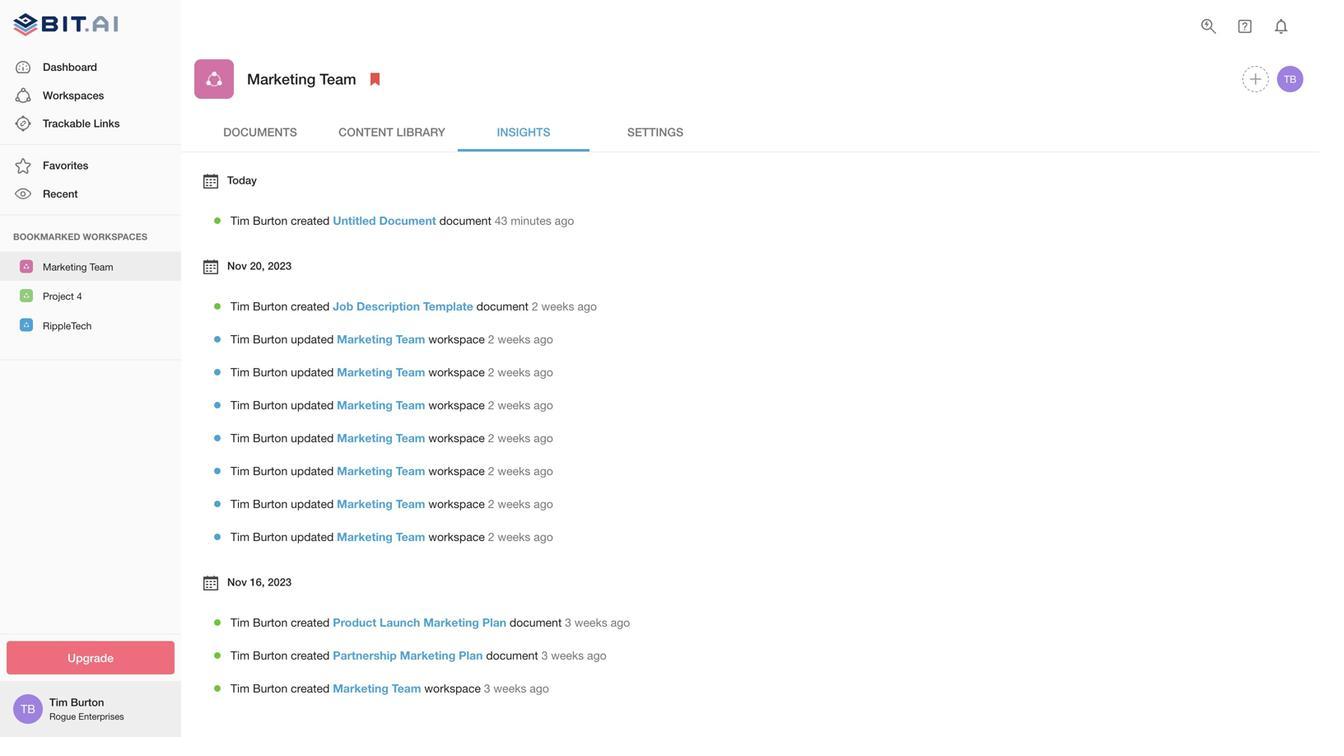 Task type: describe. For each thing, give the bounding box(es) containing it.
content
[[339, 125, 393, 139]]

enterprises
[[78, 711, 124, 722]]

documents link
[[194, 112, 326, 152]]

workspaces
[[83, 232, 147, 242]]

recent
[[43, 187, 78, 200]]

nov 20, 2023
[[227, 260, 292, 272]]

7 tim burton updated marketing team workspace 2 weeks ago from the top
[[231, 530, 553, 544]]

7 updated from the top
[[291, 530, 334, 544]]

rogue
[[49, 711, 76, 722]]

project 4
[[43, 291, 82, 302]]

trackable links
[[43, 117, 120, 130]]

documents
[[223, 125, 297, 139]]

5 updated from the top
[[291, 464, 334, 478]]

settings
[[628, 125, 684, 139]]

tb button
[[1275, 63, 1307, 95]]

remove bookmark image
[[366, 69, 385, 89]]

4 tim burton updated marketing team workspace 2 weeks ago from the top
[[231, 431, 553, 445]]

1 updated from the top
[[291, 333, 334, 346]]

content library link
[[326, 112, 458, 152]]

2 horizontal spatial 3
[[565, 616, 572, 630]]

20,
[[250, 260, 265, 272]]

dashboard button
[[0, 53, 181, 81]]

created for untitled
[[291, 214, 330, 228]]

3 tim burton updated marketing team workspace 2 weeks ago from the top
[[231, 398, 553, 412]]

bookmarked
[[13, 232, 80, 242]]

today
[[227, 174, 257, 187]]

6 tim burton updated marketing team workspace 2 weeks ago from the top
[[231, 497, 553, 511]]

2023 for nov 20, 2023
[[268, 260, 292, 272]]

6 updated from the top
[[291, 497, 334, 511]]

created for partnership
[[291, 649, 330, 663]]

tim burton created marketing team workspace 3 weeks ago
[[231, 682, 549, 695]]

favorites button
[[0, 152, 181, 180]]

16,
[[250, 576, 265, 589]]

workspaces
[[43, 89, 104, 102]]

rippletech
[[43, 320, 92, 331]]

tab list containing documents
[[194, 112, 1307, 152]]

recent button
[[0, 180, 181, 208]]

description
[[357, 300, 420, 313]]

marketing inside "button"
[[43, 261, 87, 273]]

upgrade button
[[7, 641, 175, 675]]

created for marketing
[[291, 682, 330, 695]]

4
[[77, 291, 82, 302]]

team inside "button"
[[90, 261, 113, 273]]

job description template link
[[333, 300, 474, 313]]

5 tim burton updated marketing team workspace 2 weeks ago from the top
[[231, 464, 553, 478]]

project
[[43, 291, 74, 302]]

1 tim burton updated marketing team workspace 2 weeks ago from the top
[[231, 333, 553, 346]]

document
[[379, 214, 436, 228]]

settings link
[[590, 112, 722, 152]]

marketing team button
[[0, 252, 181, 281]]



Task type: locate. For each thing, give the bounding box(es) containing it.
1 vertical spatial 3
[[542, 649, 548, 663]]

partnership
[[333, 649, 397, 663]]

2023 right the 20,
[[268, 260, 292, 272]]

nov 16, 2023
[[227, 576, 292, 589]]

0 vertical spatial 2023
[[268, 260, 292, 272]]

1 vertical spatial 2023
[[268, 576, 292, 589]]

tim burton created product launch marketing plan document 3 weeks ago
[[231, 616, 630, 630]]

1 vertical spatial plan
[[459, 649, 483, 663]]

1 nov from the top
[[227, 260, 247, 272]]

2023
[[268, 260, 292, 272], [268, 576, 292, 589]]

weeks
[[542, 300, 575, 313], [498, 333, 531, 346], [498, 366, 531, 379], [498, 398, 531, 412], [498, 431, 531, 445], [498, 464, 531, 478], [498, 497, 531, 511], [498, 530, 531, 544], [575, 616, 608, 630], [551, 649, 584, 663], [494, 682, 527, 695]]

document
[[440, 214, 492, 228], [477, 300, 529, 313], [510, 616, 562, 630], [486, 649, 538, 663]]

workspace
[[429, 333, 485, 346], [429, 366, 485, 379], [429, 398, 485, 412], [429, 431, 485, 445], [429, 464, 485, 478], [429, 497, 485, 511], [429, 530, 485, 544], [425, 682, 481, 695]]

project 4 button
[[0, 281, 181, 310]]

trackable links button
[[0, 110, 181, 138]]

nov for nov 16, 2023
[[227, 576, 247, 589]]

0 horizontal spatial marketing team
[[43, 261, 113, 273]]

minutes
[[511, 214, 552, 228]]

marketing team up "4"
[[43, 261, 113, 273]]

nov left 16,
[[227, 576, 247, 589]]

1 horizontal spatial tb
[[1285, 73, 1297, 85]]

1 horizontal spatial marketing team
[[247, 70, 356, 88]]

content library
[[339, 125, 446, 139]]

marketing team link
[[337, 333, 425, 346], [337, 366, 425, 379], [337, 398, 425, 412], [337, 431, 425, 445], [337, 464, 425, 478], [337, 497, 425, 511], [337, 530, 425, 544], [333, 682, 421, 695]]

43
[[495, 214, 508, 228]]

tim burton updated marketing team workspace 2 weeks ago
[[231, 333, 553, 346], [231, 366, 553, 379], [231, 398, 553, 412], [231, 431, 553, 445], [231, 464, 553, 478], [231, 497, 553, 511], [231, 530, 553, 544]]

tim
[[231, 214, 250, 228], [231, 300, 250, 313], [231, 333, 250, 346], [231, 366, 250, 379], [231, 398, 250, 412], [231, 431, 250, 445], [231, 464, 250, 478], [231, 497, 250, 511], [231, 530, 250, 544], [231, 616, 250, 630], [231, 649, 250, 663], [231, 682, 250, 695], [49, 696, 68, 709]]

product launch marketing plan link
[[333, 616, 507, 630]]

tim burton created job description template document 2 weeks ago
[[231, 300, 597, 313]]

2 updated from the top
[[291, 366, 334, 379]]

template
[[423, 300, 474, 313]]

1 horizontal spatial 3
[[542, 649, 548, 663]]

insights
[[497, 125, 551, 139]]

2023 for nov 16, 2023
[[268, 576, 292, 589]]

marketing team inside "button"
[[43, 261, 113, 273]]

marketing team
[[247, 70, 356, 88], [43, 261, 113, 273]]

3
[[565, 616, 572, 630], [542, 649, 548, 663], [484, 682, 491, 695]]

job
[[333, 300, 354, 313]]

2 nov from the top
[[227, 576, 247, 589]]

upgrade
[[68, 651, 114, 665]]

burton inside tim burton rogue enterprises
[[71, 696, 104, 709]]

0 horizontal spatial 3
[[484, 682, 491, 695]]

tab list
[[194, 112, 1307, 152]]

tim burton created untitled document document 43 minutes ago
[[231, 214, 574, 228]]

0 vertical spatial plan
[[483, 616, 507, 630]]

product
[[333, 616, 377, 630]]

trackable
[[43, 117, 91, 130]]

updated
[[291, 333, 334, 346], [291, 366, 334, 379], [291, 398, 334, 412], [291, 431, 334, 445], [291, 464, 334, 478], [291, 497, 334, 511], [291, 530, 334, 544]]

rippletech button
[[0, 310, 181, 340]]

1 2023 from the top
[[268, 260, 292, 272]]

1 created from the top
[[291, 214, 330, 228]]

3 created from the top
[[291, 616, 330, 630]]

2 vertical spatial 3
[[484, 682, 491, 695]]

2 created from the top
[[291, 300, 330, 313]]

4 created from the top
[[291, 649, 330, 663]]

2 2023 from the top
[[268, 576, 292, 589]]

ago
[[555, 214, 574, 228], [578, 300, 597, 313], [534, 333, 553, 346], [534, 366, 553, 379], [534, 398, 553, 412], [534, 431, 553, 445], [534, 464, 553, 478], [534, 497, 553, 511], [534, 530, 553, 544], [611, 616, 630, 630], [587, 649, 607, 663], [530, 682, 549, 695]]

0 vertical spatial 3
[[565, 616, 572, 630]]

1 vertical spatial nov
[[227, 576, 247, 589]]

plan
[[483, 616, 507, 630], [459, 649, 483, 663]]

0 vertical spatial tb
[[1285, 73, 1297, 85]]

0 horizontal spatial tb
[[21, 702, 35, 716]]

tim burton rogue enterprises
[[49, 696, 124, 722]]

nov for nov 20, 2023
[[227, 260, 247, 272]]

partnership marketing plan link
[[333, 649, 483, 663]]

0 vertical spatial marketing team
[[247, 70, 356, 88]]

created for job
[[291, 300, 330, 313]]

workspaces button
[[0, 81, 181, 110]]

5 created from the top
[[291, 682, 330, 695]]

2 tim burton updated marketing team workspace 2 weeks ago from the top
[[231, 366, 553, 379]]

launch
[[380, 616, 420, 630]]

created for product
[[291, 616, 330, 630]]

favorites
[[43, 159, 88, 172]]

0 vertical spatial nov
[[227, 260, 247, 272]]

team
[[320, 70, 356, 88], [90, 261, 113, 273], [396, 333, 425, 346], [396, 366, 425, 379], [396, 398, 425, 412], [396, 431, 425, 445], [396, 464, 425, 478], [396, 497, 425, 511], [396, 530, 425, 544], [392, 682, 421, 695]]

untitled document link
[[333, 214, 436, 228]]

created
[[291, 214, 330, 228], [291, 300, 330, 313], [291, 616, 330, 630], [291, 649, 330, 663], [291, 682, 330, 695]]

library
[[397, 125, 446, 139]]

untitled
[[333, 214, 376, 228]]

marketing
[[247, 70, 316, 88], [43, 261, 87, 273], [337, 333, 393, 346], [337, 366, 393, 379], [337, 398, 393, 412], [337, 431, 393, 445], [337, 464, 393, 478], [337, 497, 393, 511], [337, 530, 393, 544], [424, 616, 479, 630], [400, 649, 456, 663], [333, 682, 389, 695]]

1 vertical spatial marketing team
[[43, 261, 113, 273]]

nov
[[227, 260, 247, 272], [227, 576, 247, 589]]

links
[[94, 117, 120, 130]]

tb inside button
[[1285, 73, 1297, 85]]

bookmarked workspaces
[[13, 232, 147, 242]]

burton
[[253, 214, 288, 228], [253, 300, 288, 313], [253, 333, 288, 346], [253, 366, 288, 379], [253, 398, 288, 412], [253, 431, 288, 445], [253, 464, 288, 478], [253, 497, 288, 511], [253, 530, 288, 544], [253, 616, 288, 630], [253, 649, 288, 663], [253, 682, 288, 695], [71, 696, 104, 709]]

marketing team up documents link
[[247, 70, 356, 88]]

nov left the 20,
[[227, 260, 247, 272]]

2023 right 16,
[[268, 576, 292, 589]]

4 updated from the top
[[291, 431, 334, 445]]

tim burton created partnership marketing plan document 3 weeks ago
[[231, 649, 607, 663]]

tim inside tim burton rogue enterprises
[[49, 696, 68, 709]]

dashboard
[[43, 61, 97, 73]]

tb
[[1285, 73, 1297, 85], [21, 702, 35, 716]]

1 vertical spatial tb
[[21, 702, 35, 716]]

3 updated from the top
[[291, 398, 334, 412]]

2
[[532, 300, 538, 313], [488, 333, 495, 346], [488, 366, 495, 379], [488, 398, 495, 412], [488, 431, 495, 445], [488, 464, 495, 478], [488, 497, 495, 511], [488, 530, 495, 544]]

insights link
[[458, 112, 590, 152]]



Task type: vqa. For each thing, say whether or not it's contained in the screenshot.
the Document
yes



